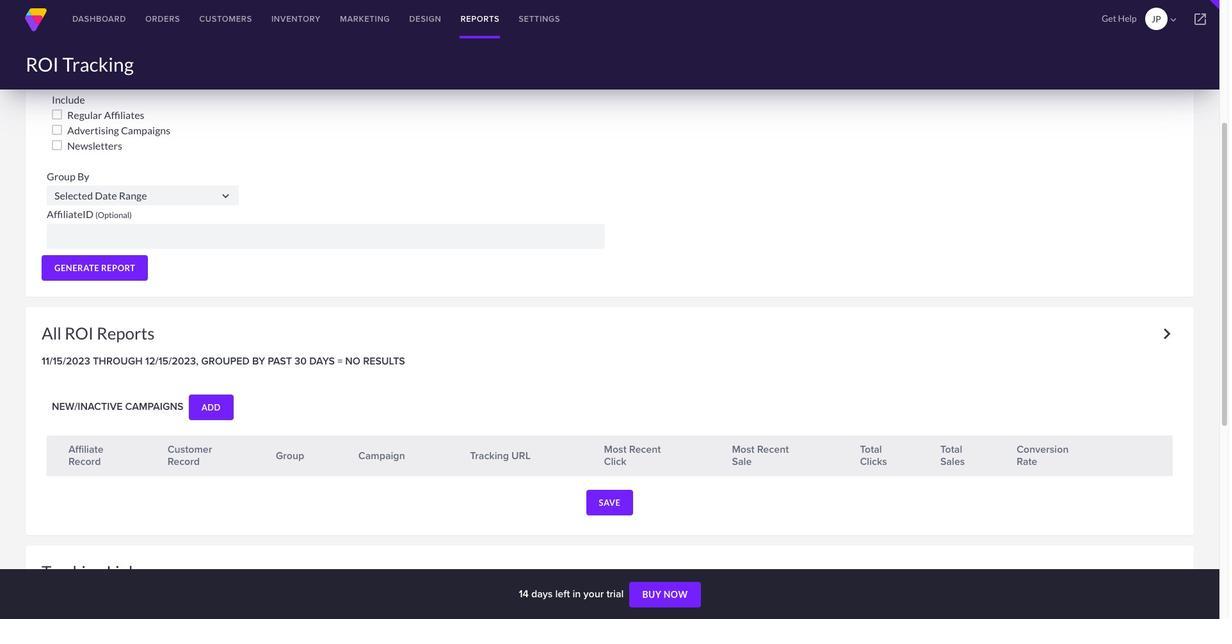 Task type: locate. For each thing, give the bounding box(es) containing it.
recent
[[629, 442, 661, 457], [757, 442, 789, 457]]

products
[[447, 592, 487, 607]]

customer record
[[168, 442, 212, 469]]

customers
[[199, 13, 252, 25]]

settings
[[519, 13, 560, 25]]

None text field
[[47, 186, 239, 206]]

0 horizontal spatial your
[[199, 592, 220, 607]]

1 record from the left
[[69, 455, 101, 469]]

roi right all
[[65, 323, 93, 344]]

0 horizontal spatial record
[[69, 455, 101, 469]]

most
[[604, 442, 627, 457], [732, 442, 755, 457]]

affiliateid (optional)
[[47, 208, 132, 220]]

2 record from the left
[[168, 455, 200, 469]]

all
[[42, 323, 61, 344]]

0 horizontal spatial roi
[[26, 53, 59, 76]]

1 vertical spatial reports
[[97, 323, 155, 344]]

affiliateid
[[47, 208, 93, 220]]

0 horizontal spatial total
[[860, 442, 882, 457]]

campaigns down affiliates
[[121, 124, 170, 136]]

2 recent from the left
[[757, 442, 789, 457]]

recent right click
[[629, 442, 661, 457]]

0 vertical spatial group
[[47, 170, 75, 182]]

record inside affiliate record
[[69, 455, 101, 469]]

total inside total sales
[[941, 442, 962, 457]]

2 expand_more from the top
[[1156, 562, 1178, 584]]

total for clicks
[[860, 442, 882, 457]]

0 vertical spatial reports
[[461, 13, 500, 25]]

most inside most recent sale
[[732, 442, 755, 457]]

add
[[201, 403, 221, 413]]

1 horizontal spatial record
[[168, 455, 200, 469]]

recent inside most recent click
[[629, 442, 661, 457]]

links
[[161, 592, 182, 607]]

expand_more
[[1156, 323, 1178, 345], [1156, 562, 1178, 584]]

0 vertical spatial roi
[[26, 53, 59, 76]]

your right 'for'
[[199, 592, 220, 607]]

total inside total clicks
[[860, 442, 882, 457]]

orders
[[145, 13, 180, 25], [90, 73, 122, 85]]

1 horizontal spatial total
[[941, 442, 962, 457]]

total clicks
[[860, 442, 887, 469]]

your right 'to'
[[367, 592, 388, 607]]

roi left free
[[26, 53, 59, 76]]

get help
[[1102, 13, 1137, 24]]

track
[[289, 592, 312, 607]]

by
[[77, 170, 89, 182]]

most recent click
[[604, 442, 661, 469]]

most for click
[[604, 442, 627, 457]]

marketing
[[340, 13, 390, 25]]

generate
[[54, 263, 99, 273], [42, 592, 84, 607]]

tracking left "url"
[[470, 449, 509, 463]]

sale
[[732, 455, 752, 469]]

0 vertical spatial orders
[[145, 13, 180, 25]]

conversion rate
[[1017, 442, 1069, 469]]

1 vertical spatial generate
[[42, 592, 84, 607]]

0 vertical spatial generate
[[54, 263, 99, 273]]

roi
[[26, 53, 59, 76], [65, 323, 93, 344]]

tracking down dashboard link
[[62, 53, 134, 76]]

reports up through at the left bottom
[[97, 323, 155, 344]]

1 horizontal spatial group
[[276, 449, 304, 463]]

1 vertical spatial expand_more
[[1156, 562, 1178, 584]]

by
[[252, 354, 265, 369]]

14
[[519, 587, 529, 602]]

group for group
[[276, 449, 304, 463]]

total
[[860, 442, 882, 457], [941, 442, 962, 457]]

0 horizontal spatial orders
[[90, 73, 122, 85]]

1 horizontal spatial your
[[367, 592, 388, 607]]

results
[[363, 354, 405, 369]]

record
[[69, 455, 101, 469], [168, 455, 200, 469]]

recent inside most recent sale
[[757, 442, 789, 457]]

1 horizontal spatial recent
[[757, 442, 789, 457]]

0 horizontal spatial reports
[[97, 323, 155, 344]]

tracking url
[[470, 449, 531, 463]]

campaigns for new/inactive
[[125, 399, 183, 414]]

days
[[531, 587, 553, 602]]

days
[[309, 354, 335, 369]]

exclude
[[52, 58, 89, 70]]

campaigns for advertising
[[121, 124, 170, 136]]

0 vertical spatial campaigns
[[121, 124, 170, 136]]

no
[[345, 354, 361, 369]]

conversion
[[1017, 442, 1069, 457]]

generate left the 'report'
[[54, 263, 99, 273]]

0 horizontal spatial group
[[47, 170, 75, 182]]


[[1193, 12, 1208, 27]]

orders right free
[[90, 73, 122, 85]]

tracking links
[[42, 562, 145, 583]]

click
[[604, 455, 627, 469]]

2 vertical spatial tracking
[[42, 562, 103, 583]]

1 horizontal spatial most
[[732, 442, 755, 457]]

1 vertical spatial tracking
[[470, 449, 509, 463]]

 link
[[1181, 0, 1220, 38]]

1 expand_more from the top
[[1156, 323, 1178, 345]]

campaigns down 12/15/2023,
[[125, 399, 183, 414]]

expand_more for all roi reports
[[1156, 323, 1178, 345]]

generate for generate unique tracking links for your affiliates, then track referrals to your home page, products and more.
[[42, 592, 84, 607]]

reports right design
[[461, 13, 500, 25]]

tracking
[[62, 53, 134, 76], [470, 449, 509, 463], [42, 562, 103, 583]]

1 recent from the left
[[629, 442, 661, 457]]

for
[[184, 592, 197, 607]]

campaigns
[[121, 124, 170, 136], [125, 399, 183, 414]]

to
[[355, 592, 365, 607]]

generate unique tracking links for your affiliates, then track referrals to your home page, products and more.
[[42, 592, 536, 607]]

your
[[584, 587, 604, 602], [199, 592, 220, 607], [367, 592, 388, 607]]

1 horizontal spatial orders
[[145, 13, 180, 25]]

help
[[1118, 13, 1137, 24]]

1 vertical spatial orders
[[90, 73, 122, 85]]

14 days left in your trial
[[519, 587, 626, 602]]

most inside most recent click
[[604, 442, 627, 457]]

2 horizontal spatial your
[[584, 587, 604, 602]]

left
[[555, 587, 570, 602]]

more.
[[510, 592, 536, 607]]

1 horizontal spatial roi
[[65, 323, 93, 344]]

1 vertical spatial group
[[276, 449, 304, 463]]

0 horizontal spatial most
[[604, 442, 627, 457]]

affiliates,
[[222, 592, 263, 607]]

1 total from the left
[[860, 442, 882, 457]]

record inside "customer record"
[[168, 455, 200, 469]]

2 total from the left
[[941, 442, 962, 457]]

rate
[[1017, 455, 1038, 469]]

record down add link
[[168, 455, 200, 469]]

None text field
[[47, 224, 605, 249]]

buy
[[642, 590, 662, 601]]

generate left unique
[[42, 592, 84, 607]]

reports
[[461, 13, 500, 25], [97, 323, 155, 344]]

record down new/inactive on the left bottom
[[69, 455, 101, 469]]

0 vertical spatial expand_more
[[1156, 323, 1178, 345]]

dashboard
[[72, 13, 126, 25]]

1 most from the left
[[604, 442, 627, 457]]

0 horizontal spatial recent
[[629, 442, 661, 457]]

your right the in
[[584, 587, 604, 602]]

advertising
[[67, 124, 119, 136]]

2 most from the left
[[732, 442, 755, 457]]

tracking up unique
[[42, 562, 103, 583]]

orders left customers
[[145, 13, 180, 25]]

recent right sale
[[757, 442, 789, 457]]

1 vertical spatial campaigns
[[125, 399, 183, 414]]



Task type: vqa. For each thing, say whether or not it's contained in the screenshot.


Task type: describe. For each thing, give the bounding box(es) containing it.
design
[[409, 13, 441, 25]]

include
[[52, 93, 87, 106]]

generate for generate report
[[54, 263, 99, 273]]

recent for most recent click
[[629, 442, 661, 457]]

total sales
[[941, 442, 965, 469]]

all roi reports
[[42, 323, 155, 344]]

group for group by
[[47, 170, 75, 182]]

(optional)
[[95, 210, 132, 220]]

buy now link
[[630, 583, 701, 608]]

new/inactive campaigns
[[52, 399, 189, 414]]

regular affiliates
[[67, 109, 144, 121]]

11/15/2023 through 12/15/2023, grouped by past 30 days = no results
[[42, 354, 405, 369]]

tracking
[[121, 592, 158, 607]]

save link
[[586, 491, 633, 516]]

buy now
[[642, 590, 688, 601]]

tracking for tracking links
[[42, 562, 103, 583]]

generate report link
[[42, 255, 148, 281]]

most for sale
[[732, 442, 755, 457]]

=
[[338, 354, 343, 369]]

get
[[1102, 13, 1117, 24]]

30
[[295, 354, 307, 369]]

past
[[268, 354, 292, 369]]

group by
[[47, 170, 91, 182]]

advertising campaigns
[[67, 124, 170, 136]]

free
[[67, 73, 88, 85]]

then
[[266, 592, 287, 607]]

free orders
[[67, 73, 122, 85]]

record for customer
[[168, 455, 200, 469]]

affiliates
[[104, 109, 144, 121]]

1 vertical spatial roi
[[65, 323, 93, 344]]

dashboard link
[[63, 0, 136, 38]]


[[1168, 14, 1179, 26]]

grouped
[[201, 354, 250, 369]]

save
[[599, 498, 621, 509]]

referrals
[[315, 592, 353, 607]]

unique
[[87, 592, 118, 607]]

0 vertical spatial tracking
[[62, 53, 134, 76]]

record for affiliate
[[69, 455, 101, 469]]

home
[[390, 592, 416, 607]]

in
[[573, 587, 581, 602]]

most recent sale
[[732, 442, 789, 469]]

and
[[490, 592, 507, 607]]

11/15/2023
[[42, 354, 90, 369]]

trial
[[607, 587, 624, 602]]

add link
[[189, 395, 234, 421]]

now
[[664, 590, 688, 601]]

expand_more for tracking links
[[1156, 562, 1178, 584]]

regular
[[67, 109, 102, 121]]

new/inactive
[[52, 399, 123, 414]]

1 horizontal spatial reports
[[461, 13, 500, 25]]

affiliate record
[[69, 442, 103, 469]]

through
[[93, 354, 143, 369]]

links
[[107, 562, 145, 583]]

campaign
[[358, 449, 405, 463]]

jp
[[1152, 13, 1161, 24]]


[[219, 190, 232, 203]]

generate report
[[54, 263, 135, 273]]

clicks
[[860, 455, 887, 469]]

roi tracking
[[26, 53, 134, 76]]

recent for most recent sale
[[757, 442, 789, 457]]

inventory
[[271, 13, 321, 25]]

12/15/2023,
[[145, 354, 199, 369]]

sales
[[941, 455, 965, 469]]

url
[[512, 449, 531, 463]]

tracking for tracking url
[[470, 449, 509, 463]]

page,
[[419, 592, 444, 607]]

report
[[101, 263, 135, 273]]

total for sales
[[941, 442, 962, 457]]

customer
[[168, 442, 212, 457]]

affiliate
[[69, 442, 103, 457]]

newsletters
[[67, 140, 122, 152]]



